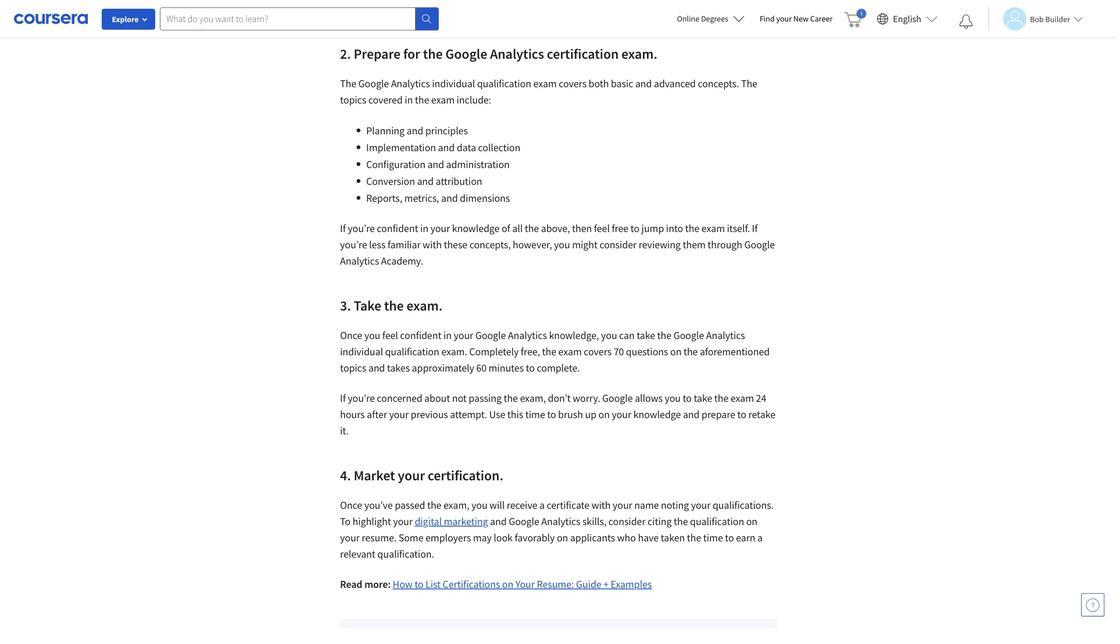 Task type: locate. For each thing, give the bounding box(es) containing it.
and inside and google analytics skills, consider citing the qualification on your resume. some employers may look favorably on applicants who have taken the time to earn a relevant qualification.
[[490, 515, 507, 528]]

1 vertical spatial covers
[[584, 345, 612, 358]]

the up digital
[[427, 499, 442, 512]]

implementation
[[366, 141, 436, 154]]

and left prepare
[[683, 408, 700, 421]]

once up to
[[340, 499, 362, 512]]

you're up "less"
[[348, 222, 375, 235]]

your up passed
[[398, 467, 425, 484]]

once inside once you feel confident in your google analytics knowledge, you can take the google analytics individual qualification exam. completely free, the exam covers 70 questions on the aforementioned topics and takes approximately 60 minutes to complete.
[[340, 329, 362, 342]]

concerned
[[377, 392, 423, 405]]

on right questions
[[671, 345, 682, 358]]

concepts,
[[470, 238, 511, 251]]

1 horizontal spatial individual
[[432, 77, 475, 90]]

on down the once you've passed the exam, you will receive a certificate with your name noting your qualifications. to highlight your at bottom
[[557, 531, 568, 544]]

employers
[[426, 531, 471, 544]]

qualification up the takes
[[385, 345, 440, 358]]

you left will
[[472, 499, 488, 512]]

confident up familiar
[[377, 222, 418, 235]]

1 once from the top
[[340, 329, 362, 342]]

noting
[[661, 499, 689, 512]]

on right 'up'
[[599, 408, 610, 421]]

you're left "less"
[[340, 238, 367, 251]]

don't
[[548, 392, 571, 405]]

above,
[[541, 222, 570, 235]]

the right "concepts."
[[742, 77, 758, 90]]

the up prepare
[[715, 392, 729, 405]]

1 the from the left
[[340, 77, 357, 90]]

0 horizontal spatial knowledge
[[452, 222, 500, 235]]

exam. up approximately
[[442, 345, 468, 358]]

0 vertical spatial take
[[637, 329, 656, 342]]

1 horizontal spatial qualification
[[477, 77, 532, 90]]

once down 3.
[[340, 329, 362, 342]]

complete.
[[537, 362, 580, 375]]

not
[[452, 392, 467, 405]]

academy.
[[381, 254, 423, 268]]

take up prepare
[[694, 392, 713, 405]]

the inside the once you've passed the exam, you will receive a certificate with your name noting your qualifications. to highlight your
[[427, 499, 442, 512]]

0 horizontal spatial with
[[423, 238, 442, 251]]

0 horizontal spatial exam,
[[444, 499, 470, 512]]

0 horizontal spatial the
[[340, 77, 357, 90]]

builder
[[1046, 14, 1071, 24]]

1 vertical spatial topics
[[340, 362, 367, 375]]

exam. up basic
[[622, 45, 658, 62]]

to down don't
[[547, 408, 556, 421]]

1 vertical spatial a
[[758, 531, 763, 544]]

1 horizontal spatial with
[[592, 499, 611, 512]]

and left the takes
[[369, 362, 385, 375]]

and inside the google analytics individual qualification exam covers both basic and advanced concepts. the topics covered in the exam include:
[[636, 77, 652, 90]]

0 horizontal spatial in
[[405, 93, 413, 106]]

in up familiar
[[420, 222, 429, 235]]

and inside once you feel confident in your google analytics knowledge, you can take the google analytics individual qualification exam. completely free, the exam covers 70 questions on the aforementioned topics and takes approximately 60 minutes to complete.
[[369, 362, 385, 375]]

to inside and google analytics skills, consider citing the qualification on your resume. some employers may look favorably on applicants who have taken the time to earn a relevant qualification.
[[726, 531, 734, 544]]

analytics inside if you're confident in your knowledge of all the above, then feel free to jump into the exam itself. if you're less familiar with these concepts, however, you might consider reviewing them through google analytics academy.
[[340, 254, 379, 268]]

minutes
[[489, 362, 524, 375]]

covered
[[369, 93, 403, 106]]

1 vertical spatial with
[[592, 499, 611, 512]]

1 horizontal spatial a
[[758, 531, 763, 544]]

jump
[[642, 222, 664, 235]]

planning and principles implementation and data collection configuration and administration conversion and attribution reports, metrics, and dimensions
[[366, 124, 523, 205]]

online degrees button
[[668, 6, 754, 31]]

knowledge up concepts,
[[452, 222, 500, 235]]

0 vertical spatial with
[[423, 238, 442, 251]]

bob
[[1031, 14, 1044, 24]]

2 vertical spatial in
[[444, 329, 452, 342]]

0 vertical spatial exam,
[[520, 392, 546, 405]]

exam
[[534, 77, 557, 90], [431, 93, 455, 106], [702, 222, 725, 235], [559, 345, 582, 358], [731, 392, 754, 405]]

1 vertical spatial qualification
[[385, 345, 440, 358]]

and up "attribution"
[[428, 158, 444, 171]]

analytics down certificate
[[542, 515, 581, 528]]

bob builder
[[1031, 14, 1071, 24]]

qualification down qualifications.
[[690, 515, 745, 528]]

1 vertical spatial time
[[704, 531, 723, 544]]

0 vertical spatial in
[[405, 93, 413, 106]]

1 horizontal spatial time
[[704, 531, 723, 544]]

with inside if you're confident in your knowledge of all the above, then feel free to jump into the exam itself. if you're less familiar with these concepts, however, you might consider reviewing them through google analytics academy.
[[423, 238, 442, 251]]

take inside once you feel confident in your google analytics knowledge, you can take the google analytics individual qualification exam. completely free, the exam covers 70 questions on the aforementioned topics and takes approximately 60 minutes to complete.
[[637, 329, 656, 342]]

1 vertical spatial in
[[420, 222, 429, 235]]

attempt.
[[450, 408, 488, 421]]

0 vertical spatial you're
[[348, 222, 375, 235]]

your down to
[[340, 531, 360, 544]]

2 vertical spatial exam.
[[442, 345, 468, 358]]

career
[[811, 13, 833, 24]]

1 vertical spatial exam,
[[444, 499, 470, 512]]

1 vertical spatial consider
[[609, 515, 646, 528]]

and down "attribution"
[[441, 192, 458, 205]]

shopping cart: 1 item image
[[845, 9, 867, 27]]

covers left "70"
[[584, 345, 612, 358]]

1 vertical spatial once
[[340, 499, 362, 512]]

the down 2.
[[340, 77, 357, 90]]

in right covered
[[405, 93, 413, 106]]

2 horizontal spatial qualification
[[690, 515, 745, 528]]

exam. down academy.
[[407, 297, 443, 314]]

passed
[[395, 499, 425, 512]]

on left your
[[502, 578, 514, 591]]

0 vertical spatial qualification
[[477, 77, 532, 90]]

0 horizontal spatial time
[[526, 408, 545, 421]]

covers left "both"
[[559, 77, 587, 90]]

0 vertical spatial covers
[[559, 77, 587, 90]]

exam,
[[520, 392, 546, 405], [444, 499, 470, 512]]

examples
[[611, 578, 652, 591]]

0 vertical spatial topics
[[340, 93, 367, 106]]

covers inside the google analytics individual qualification exam covers both basic and advanced concepts. the topics covered in the exam include:
[[559, 77, 587, 90]]

your inside and google analytics skills, consider citing the qualification on your resume. some employers may look favorably on applicants who have taken the time to earn a relevant qualification.
[[340, 531, 360, 544]]

knowledge down allows
[[634, 408, 681, 421]]

1 horizontal spatial feel
[[594, 222, 610, 235]]

2 once from the top
[[340, 499, 362, 512]]

the right for
[[423, 45, 443, 62]]

you're
[[348, 222, 375, 235], [340, 238, 367, 251], [348, 392, 375, 405]]

explore button
[[102, 9, 155, 30]]

qualification inside and google analytics skills, consider citing the qualification on your resume. some employers may look favorably on applicants who have taken the time to earn a relevant qualification.
[[690, 515, 745, 528]]

1 vertical spatial feel
[[383, 329, 398, 342]]

and up the implementation
[[407, 124, 424, 137]]

you down 'above,'
[[554, 238, 570, 251]]

you right allows
[[665, 392, 681, 405]]

topics inside once you feel confident in your google analytics knowledge, you can take the google analytics individual qualification exam. completely free, the exam covers 70 questions on the aforementioned topics and takes approximately 60 minutes to complete.
[[340, 362, 367, 375]]

skills,
[[583, 515, 607, 528]]

3.
[[340, 297, 351, 314]]

1 vertical spatial knowledge
[[634, 408, 681, 421]]

exam left 24
[[731, 392, 754, 405]]

your
[[777, 13, 792, 24], [431, 222, 450, 235], [454, 329, 474, 342], [389, 408, 409, 421], [612, 408, 632, 421], [398, 467, 425, 484], [613, 499, 633, 512], [691, 499, 711, 512], [393, 515, 413, 528], [340, 531, 360, 544]]

with up skills,
[[592, 499, 611, 512]]

exam up the through
[[702, 222, 725, 235]]

individual up "include:"
[[432, 77, 475, 90]]

you're for if you're confident in your knowledge of all the above, then feel free to jump into the exam itself. if you're less familiar with these concepts, however, you might consider reviewing them through google analytics academy.
[[348, 222, 375, 235]]

0 vertical spatial once
[[340, 329, 362, 342]]

0 horizontal spatial qualification
[[385, 345, 440, 358]]

approximately
[[412, 362, 475, 375]]

1 vertical spatial take
[[694, 392, 713, 405]]

1 vertical spatial exam.
[[407, 297, 443, 314]]

qualification down 2. prepare for the google analytics certification exam.
[[477, 77, 532, 90]]

0 horizontal spatial take
[[637, 329, 656, 342]]

1 vertical spatial individual
[[340, 345, 383, 358]]

once for once you feel confident in your google analytics knowledge, you can take the google analytics individual qualification exam. completely free, the exam covers 70 questions on the aforementioned topics and takes approximately 60 minutes to complete.
[[340, 329, 362, 342]]

confident
[[377, 222, 418, 235], [400, 329, 442, 342]]

google down itself.
[[745, 238, 775, 251]]

if inside if you're concerned about not passing the exam, don't worry. google allows you to take the exam 24 hours after your previous attempt. use this time to brush up on your knowledge and prepare to retake it.
[[340, 392, 346, 405]]

familiar
[[388, 238, 421, 251]]

a right receive
[[540, 499, 545, 512]]

a right earn
[[758, 531, 763, 544]]

knowledge,
[[549, 329, 599, 342]]

0 vertical spatial confident
[[377, 222, 418, 235]]

with left these
[[423, 238, 442, 251]]

the right covered
[[415, 93, 429, 106]]

you
[[554, 238, 570, 251], [365, 329, 381, 342], [601, 329, 618, 342], [665, 392, 681, 405], [472, 499, 488, 512]]

confident inside once you feel confident in your google analytics knowledge, you can take the google analytics individual qualification exam. completely free, the exam covers 70 questions on the aforementioned topics and takes approximately 60 minutes to complete.
[[400, 329, 442, 342]]

the inside the google analytics individual qualification exam covers both basic and advanced concepts. the topics covered in the exam include:
[[415, 93, 429, 106]]

analytics inside and google analytics skills, consider citing the qualification on your resume. some employers may look favorably on applicants who have taken the time to earn a relevant qualification.
[[542, 515, 581, 528]]

analytics inside the google analytics individual qualification exam covers both basic and advanced concepts. the topics covered in the exam include:
[[391, 77, 430, 90]]

topics
[[340, 93, 367, 106], [340, 362, 367, 375]]

basic
[[611, 77, 634, 90]]

0 vertical spatial feel
[[594, 222, 610, 235]]

1 horizontal spatial exam,
[[520, 392, 546, 405]]

analytics up free,
[[508, 329, 547, 342]]

time left earn
[[704, 531, 723, 544]]

1 horizontal spatial the
[[742, 77, 758, 90]]

1 horizontal spatial take
[[694, 392, 713, 405]]

2 vertical spatial qualification
[[690, 515, 745, 528]]

and right basic
[[636, 77, 652, 90]]

feel
[[594, 222, 610, 235], [383, 329, 398, 342]]

2 vertical spatial you're
[[348, 392, 375, 405]]

0 horizontal spatial feel
[[383, 329, 398, 342]]

if you're concerned about not passing the exam, don't worry. google allows you to take the exam 24 hours after your previous attempt. use this time to brush up on your knowledge and prepare to retake it.
[[340, 392, 776, 437]]

allows
[[635, 392, 663, 405]]

exam, up digital marketing
[[444, 499, 470, 512]]

and
[[636, 77, 652, 90], [407, 124, 424, 137], [438, 141, 455, 154], [428, 158, 444, 171], [417, 175, 434, 188], [441, 192, 458, 205], [369, 362, 385, 375], [683, 408, 700, 421], [490, 515, 507, 528]]

your right noting
[[691, 499, 711, 512]]

who
[[618, 531, 636, 544]]

read more: how to list certifications on your resume: guide + examples
[[340, 578, 652, 591]]

to right free
[[631, 222, 640, 235]]

have
[[638, 531, 659, 544]]

concepts.
[[698, 77, 740, 90]]

read
[[340, 578, 363, 591]]

feel left free
[[594, 222, 610, 235]]

topics left the takes
[[340, 362, 367, 375]]

to left retake at the bottom
[[738, 408, 747, 421]]

0 vertical spatial time
[[526, 408, 545, 421]]

if
[[340, 222, 346, 235], [752, 222, 758, 235], [340, 392, 346, 405]]

once for once you've passed the exam, you will receive a certificate with your name noting your qualifications. to highlight your
[[340, 499, 362, 512]]

dimensions
[[460, 192, 510, 205]]

list
[[426, 578, 441, 591]]

time right this
[[526, 408, 545, 421]]

0 horizontal spatial individual
[[340, 345, 383, 358]]

a inside the once you've passed the exam, you will receive a certificate with your name noting your qualifications. to highlight your
[[540, 499, 545, 512]]

bob builder button
[[989, 7, 1084, 31]]

1 vertical spatial confident
[[400, 329, 442, 342]]

3. take the exam.
[[340, 297, 446, 314]]

consider down free
[[600, 238, 637, 251]]

a
[[540, 499, 545, 512], [758, 531, 763, 544]]

0 vertical spatial consider
[[600, 238, 637, 251]]

time inside and google analytics skills, consider citing the qualification on your resume. some employers may look favorably on applicants who have taken the time to earn a relevant qualification.
[[704, 531, 723, 544]]

once inside the once you've passed the exam, you will receive a certificate with your name noting your qualifications. to highlight your
[[340, 499, 362, 512]]

exam left "include:"
[[431, 93, 455, 106]]

the google analytics individual qualification exam covers both basic and advanced concepts. the topics covered in the exam include:
[[340, 77, 758, 106]]

exam inside if you're confident in your knowledge of all the above, then feel free to jump into the exam itself. if you're less familiar with these concepts, however, you might consider reviewing them through google analytics academy.
[[702, 222, 725, 235]]

with inside the once you've passed the exam, you will receive a certificate with your name noting your qualifications. to highlight your
[[592, 499, 611, 512]]

0 vertical spatial exam.
[[622, 45, 658, 62]]

help center image
[[1087, 598, 1101, 612]]

0 vertical spatial a
[[540, 499, 545, 512]]

prepare
[[702, 408, 736, 421]]

in up approximately
[[444, 329, 452, 342]]

exam, up this
[[520, 392, 546, 405]]

knowledge
[[452, 222, 500, 235], [634, 408, 681, 421]]

1 horizontal spatial knowledge
[[634, 408, 681, 421]]

0 horizontal spatial a
[[540, 499, 545, 512]]

questions
[[626, 345, 669, 358]]

and inside if you're concerned about not passing the exam, don't worry. google allows you to take the exam 24 hours after your previous attempt. use this time to brush up on your knowledge and prepare to retake it.
[[683, 408, 700, 421]]

2 horizontal spatial in
[[444, 329, 452, 342]]

consider
[[600, 238, 637, 251], [609, 515, 646, 528]]

to left list
[[415, 578, 424, 591]]

exam down knowledge,
[[559, 345, 582, 358]]

your up these
[[431, 222, 450, 235]]

What do you want to learn? text field
[[160, 7, 416, 31]]

your left name
[[613, 499, 633, 512]]

and up "metrics,"
[[417, 175, 434, 188]]

2 the from the left
[[742, 77, 758, 90]]

to left earn
[[726, 531, 734, 544]]

guide
[[576, 578, 602, 591]]

once
[[340, 329, 362, 342], [340, 499, 362, 512]]

the up the them at right top
[[686, 222, 700, 235]]

prepare
[[354, 45, 401, 62]]

exam.
[[622, 45, 658, 62], [407, 297, 443, 314], [442, 345, 468, 358]]

then
[[572, 222, 592, 235]]

more:
[[365, 578, 391, 591]]

you're inside if you're concerned about not passing the exam, don't worry. google allows you to take the exam 24 hours after your previous attempt. use this time to brush up on your knowledge and prepare to retake it.
[[348, 392, 375, 405]]

the down noting
[[674, 515, 688, 528]]

None search field
[[160, 7, 439, 31]]

individual down take
[[340, 345, 383, 358]]

google up covered
[[359, 77, 389, 90]]

google down receive
[[509, 515, 540, 528]]

less
[[369, 238, 386, 251]]

0 vertical spatial knowledge
[[452, 222, 500, 235]]

and down will
[[490, 515, 507, 528]]

attribution
[[436, 175, 483, 188]]

collection
[[478, 141, 521, 154]]

take up questions
[[637, 329, 656, 342]]

2 topics from the top
[[340, 362, 367, 375]]

feel down 3. take the exam.
[[383, 329, 398, 342]]

the right taken
[[687, 531, 702, 544]]

them
[[683, 238, 706, 251]]

1 horizontal spatial in
[[420, 222, 429, 235]]

include:
[[457, 93, 492, 106]]

1 topics from the top
[[340, 93, 367, 106]]

you're up hours
[[348, 392, 375, 405]]

time
[[526, 408, 545, 421], [704, 531, 723, 544]]

your up completely
[[454, 329, 474, 342]]

analytics up covered
[[391, 77, 430, 90]]

qualification
[[477, 77, 532, 90], [385, 345, 440, 358], [690, 515, 745, 528]]

metrics,
[[405, 192, 439, 205]]

0 vertical spatial individual
[[432, 77, 475, 90]]

consider up who
[[609, 515, 646, 528]]

the
[[340, 77, 357, 90], [742, 77, 758, 90]]

topics left covered
[[340, 93, 367, 106]]

you down take
[[365, 329, 381, 342]]

consider inside and google analytics skills, consider citing the qualification on your resume. some employers may look favorably on applicants who have taken the time to earn a relevant qualification.
[[609, 515, 646, 528]]



Task type: describe. For each thing, give the bounding box(es) containing it.
show notifications image
[[960, 15, 974, 29]]

market
[[354, 467, 395, 484]]

24
[[757, 392, 767, 405]]

exam inside if you're concerned about not passing the exam, don't worry. google allows you to take the exam 24 hours after your previous attempt. use this time to brush up on your knowledge and prepare to retake it.
[[731, 392, 754, 405]]

1 vertical spatial you're
[[340, 238, 367, 251]]

online degrees
[[677, 13, 729, 24]]

analytics up aforementioned
[[707, 329, 746, 342]]

confident inside if you're confident in your knowledge of all the above, then feel free to jump into the exam itself. if you're less familiar with these concepts, however, you might consider reviewing them through google analytics academy.
[[377, 222, 418, 235]]

all
[[513, 222, 523, 235]]

google inside the google analytics individual qualification exam covers both basic and advanced concepts. the topics covered in the exam include:
[[359, 77, 389, 90]]

your down "concerned"
[[389, 408, 409, 421]]

favorably
[[515, 531, 555, 544]]

look
[[494, 531, 513, 544]]

the right questions
[[684, 345, 698, 358]]

will
[[490, 499, 505, 512]]

exam inside once you feel confident in your google analytics knowledge, you can take the google analytics individual qualification exam. completely free, the exam covers 70 questions on the aforementioned topics and takes approximately 60 minutes to complete.
[[559, 345, 582, 358]]

on inside if you're concerned about not passing the exam, don't worry. google allows you to take the exam 24 hours after your previous attempt. use this time to brush up on your knowledge and prepare to retake it.
[[599, 408, 610, 421]]

certificate
[[547, 499, 590, 512]]

you left can
[[601, 329, 618, 342]]

english button
[[873, 0, 943, 38]]

some
[[399, 531, 424, 544]]

how
[[393, 578, 413, 591]]

google inside if you're concerned about not passing the exam, don't worry. google allows you to take the exam 24 hours after your previous attempt. use this time to brush up on your knowledge and prepare to retake it.
[[603, 392, 633, 405]]

for
[[404, 45, 421, 62]]

earn
[[737, 531, 756, 544]]

exam. inside once you feel confident in your google analytics knowledge, you can take the google analytics individual qualification exam. completely free, the exam covers 70 questions on the aforementioned topics and takes approximately 60 minutes to complete.
[[442, 345, 468, 358]]

of
[[502, 222, 511, 235]]

in inside once you feel confident in your google analytics knowledge, you can take the google analytics individual qualification exam. completely free, the exam covers 70 questions on the aforementioned topics and takes approximately 60 minutes to complete.
[[444, 329, 452, 342]]

to right allows
[[683, 392, 692, 405]]

can
[[620, 329, 635, 342]]

digital marketing link
[[415, 515, 488, 528]]

digital marketing
[[415, 515, 488, 528]]

covers inside once you feel confident in your google analytics knowledge, you can take the google analytics individual qualification exam. completely free, the exam covers 70 questions on the aforementioned topics and takes approximately 60 minutes to complete.
[[584, 345, 612, 358]]

2. prepare for the google analytics certification exam.
[[340, 45, 658, 62]]

digital
[[415, 515, 442, 528]]

in inside if you're confident in your knowledge of all the above, then feel free to jump into the exam itself. if you're less familiar with these concepts, however, you might consider reviewing them through google analytics academy.
[[420, 222, 429, 235]]

online
[[677, 13, 700, 24]]

new
[[794, 13, 809, 24]]

60
[[477, 362, 487, 375]]

highlight
[[353, 515, 391, 528]]

once you've passed the exam, you will receive a certificate with your name noting your qualifications. to highlight your
[[340, 499, 774, 528]]

google up aforementioned
[[674, 329, 705, 342]]

individual inside the google analytics individual qualification exam covers both basic and advanced concepts. the topics covered in the exam include:
[[432, 77, 475, 90]]

find your new career link
[[754, 12, 839, 26]]

taken
[[661, 531, 685, 544]]

time inside if you're concerned about not passing the exam, don't worry. google allows you to take the exam 24 hours after your previous attempt. use this time to brush up on your knowledge and prepare to retake it.
[[526, 408, 545, 421]]

administration
[[446, 158, 510, 171]]

qualification inside once you feel confident in your google analytics knowledge, you can take the google analytics individual qualification exam. completely free, the exam covers 70 questions on the aforementioned topics and takes approximately 60 minutes to complete.
[[385, 345, 440, 358]]

up
[[585, 408, 597, 421]]

70
[[614, 345, 624, 358]]

degrees
[[702, 13, 729, 24]]

citing
[[648, 515, 672, 528]]

consider inside if you're confident in your knowledge of all the above, then feel free to jump into the exam itself. if you're less familiar with these concepts, however, you might consider reviewing them through google analytics academy.
[[600, 238, 637, 251]]

analytics up the google analytics individual qualification exam covers both basic and advanced concepts. the topics covered in the exam include:
[[490, 45, 544, 62]]

reviewing
[[639, 238, 681, 251]]

individual inside once you feel confident in your google analytics knowledge, you can take the google analytics individual qualification exam. completely free, the exam covers 70 questions on the aforementioned topics and takes approximately 60 minutes to complete.
[[340, 345, 383, 358]]

exam, inside the once you've passed the exam, you will receive a certificate with your name noting your qualifications. to highlight your
[[444, 499, 470, 512]]

your right find
[[777, 13, 792, 24]]

use
[[490, 408, 506, 421]]

planning
[[366, 124, 405, 137]]

to
[[340, 515, 351, 528]]

previous
[[411, 408, 448, 421]]

2.
[[340, 45, 351, 62]]

english
[[894, 13, 922, 25]]

exam, inside if you're concerned about not passing the exam, don't worry. google allows you to take the exam 24 hours after your previous attempt. use this time to brush up on your knowledge and prepare to retake it.
[[520, 392, 546, 405]]

itself.
[[727, 222, 750, 235]]

marketing
[[444, 515, 488, 528]]

and google analytics skills, consider citing the qualification on your resume. some employers may look favorably on applicants who have taken the time to earn a relevant qualification.
[[340, 515, 763, 561]]

if for if you're confident in your knowledge of all the above, then feel free to jump into the exam itself. if you're less familiar with these concepts, however, you might consider reviewing them through google analytics academy.
[[340, 222, 346, 235]]

reports,
[[366, 192, 403, 205]]

you inside if you're concerned about not passing the exam, don't worry. google allows you to take the exam 24 hours after your previous attempt. use this time to brush up on your knowledge and prepare to retake it.
[[665, 392, 681, 405]]

google inside and google analytics skills, consider citing the qualification on your resume. some employers may look favorably on applicants who have taken the time to earn a relevant qualification.
[[509, 515, 540, 528]]

your
[[516, 578, 535, 591]]

both
[[589, 77, 609, 90]]

coursera image
[[14, 9, 88, 28]]

a inside and google analytics skills, consider citing the qualification on your resume. some employers may look favorably on applicants who have taken the time to earn a relevant qualification.
[[758, 531, 763, 544]]

you inside if you're confident in your knowledge of all the above, then feel free to jump into the exam itself. if you're less familiar with these concepts, however, you might consider reviewing them through google analytics academy.
[[554, 238, 570, 251]]

if for if you're concerned about not passing the exam, don't worry. google allows you to take the exam 24 hours after your previous attempt. use this time to brush up on your knowledge and prepare to retake it.
[[340, 392, 346, 405]]

free
[[612, 222, 629, 235]]

you inside the once you've passed the exam, you will receive a certificate with your name noting your qualifications. to highlight your
[[472, 499, 488, 512]]

the right take
[[384, 297, 404, 314]]

these
[[444, 238, 468, 251]]

advanced
[[654, 77, 696, 90]]

to inside once you feel confident in your google analytics knowledge, you can take the google analytics individual qualification exam. completely free, the exam covers 70 questions on the aforementioned topics and takes approximately 60 minutes to complete.
[[526, 362, 535, 375]]

the right all
[[525, 222, 539, 235]]

completely
[[470, 345, 519, 358]]

your inside if you're confident in your knowledge of all the above, then feel free to jump into the exam itself. if you're less familiar with these concepts, however, you might consider reviewing them through google analytics academy.
[[431, 222, 450, 235]]

and down the principles
[[438, 141, 455, 154]]

4. market your certification.
[[340, 467, 504, 484]]

in inside the google analytics individual qualification exam covers both basic and advanced concepts. the topics covered in the exam include:
[[405, 93, 413, 106]]

may
[[473, 531, 492, 544]]

through
[[708, 238, 743, 251]]

on up earn
[[747, 515, 758, 528]]

your down passed
[[393, 515, 413, 528]]

on inside once you feel confident in your google analytics knowledge, you can take the google analytics individual qualification exam. completely free, the exam covers 70 questions on the aforementioned topics and takes approximately 60 minutes to complete.
[[671, 345, 682, 358]]

feel inside if you're confident in your knowledge of all the above, then feel free to jump into the exam itself. if you're less familiar with these concepts, however, you might consider reviewing them through google analytics academy.
[[594, 222, 610, 235]]

hours
[[340, 408, 365, 421]]

knowledge inside if you're concerned about not passing the exam, don't worry. google allows you to take the exam 24 hours after your previous attempt. use this time to brush up on your knowledge and prepare to retake it.
[[634, 408, 681, 421]]

it.
[[340, 424, 349, 437]]

into
[[666, 222, 684, 235]]

you're for if you're concerned about not passing the exam, don't worry. google allows you to take the exam 24 hours after your previous attempt. use this time to brush up on your knowledge and prepare to retake it.
[[348, 392, 375, 405]]

free,
[[521, 345, 540, 358]]

to inside if you're confident in your knowledge of all the above, then feel free to jump into the exam itself. if you're less familiar with these concepts, however, you might consider reviewing them through google analytics academy.
[[631, 222, 640, 235]]

certifications
[[443, 578, 500, 591]]

if you're confident in your knowledge of all the above, then feel free to jump into the exam itself. if you're less familiar with these concepts, however, you might consider reviewing them through google analytics academy.
[[340, 222, 775, 268]]

qualification inside the google analytics individual qualification exam covers both basic and advanced concepts. the topics covered in the exam include:
[[477, 77, 532, 90]]

however,
[[513, 238, 552, 251]]

principles
[[426, 124, 468, 137]]

once you feel confident in your google analytics knowledge, you can take the google analytics individual qualification exam. completely free, the exam covers 70 questions on the aforementioned topics and takes approximately 60 minutes to complete.
[[340, 329, 770, 375]]

the up complete.
[[542, 345, 557, 358]]

take inside if you're concerned about not passing the exam, don't worry. google allows you to take the exam 24 hours after your previous attempt. use this time to brush up on your knowledge and prepare to retake it.
[[694, 392, 713, 405]]

exam down 'certification'
[[534, 77, 557, 90]]

topics inside the google analytics individual qualification exam covers both basic and advanced concepts. the topics covered in the exam include:
[[340, 93, 367, 106]]

resume.
[[362, 531, 397, 544]]

your inside once you feel confident in your google analytics knowledge, you can take the google analytics individual qualification exam. completely free, the exam covers 70 questions on the aforementioned topics and takes approximately 60 minutes to complete.
[[454, 329, 474, 342]]

google up completely
[[476, 329, 506, 342]]

brush
[[558, 408, 583, 421]]

take
[[354, 297, 382, 314]]

relevant
[[340, 548, 376, 561]]

google inside if you're confident in your knowledge of all the above, then feel free to jump into the exam itself. if you're less familiar with these concepts, however, you might consider reviewing them through google analytics academy.
[[745, 238, 775, 251]]

the up questions
[[658, 329, 672, 342]]

passing
[[469, 392, 502, 405]]

google up "include:"
[[446, 45, 488, 62]]

knowledge inside if you're confident in your knowledge of all the above, then feel free to jump into the exam itself. if you're less familiar with these concepts, however, you might consider reviewing them through google analytics academy.
[[452, 222, 500, 235]]

takes
[[387, 362, 410, 375]]

your right 'up'
[[612, 408, 632, 421]]

explore
[[112, 14, 139, 24]]

feel inside once you feel confident in your google analytics knowledge, you can take the google analytics individual qualification exam. completely free, the exam covers 70 questions on the aforementioned topics and takes approximately 60 minutes to complete.
[[383, 329, 398, 342]]

find
[[760, 13, 775, 24]]

the up this
[[504, 392, 518, 405]]



Task type: vqa. For each thing, say whether or not it's contained in the screenshot.
the middle you're
yes



